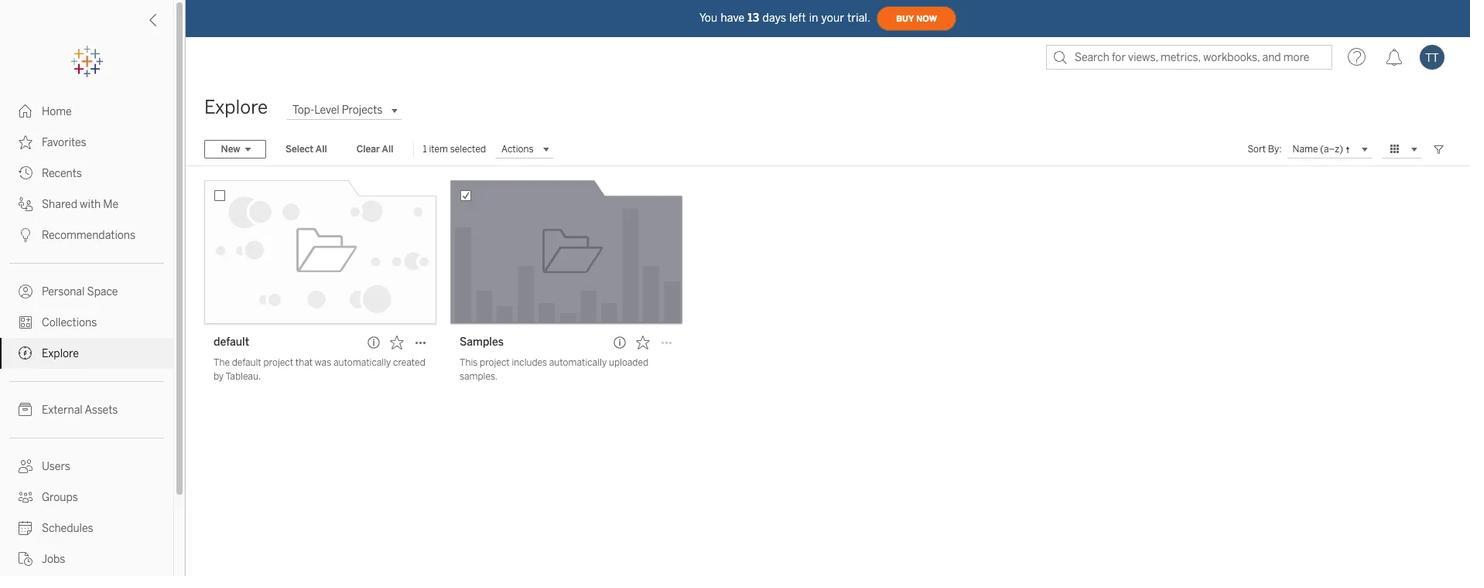 Task type: locate. For each thing, give the bounding box(es) containing it.
all
[[315, 144, 327, 155], [382, 144, 393, 155]]

assets
[[85, 404, 118, 417]]

project inside this project includes automatically uploaded samples.
[[480, 357, 510, 368]]

by text only_f5he34f image inside personal space link
[[19, 285, 32, 299]]

1 automatically from the left
[[333, 357, 391, 368]]

explore inside "link"
[[42, 347, 79, 361]]

explore down collections
[[42, 347, 79, 361]]

that
[[295, 357, 313, 368]]

jobs
[[42, 553, 65, 566]]

by text only_f5he34f image left personal
[[19, 285, 32, 299]]

external assets link
[[0, 395, 173, 426]]

includes
[[512, 357, 547, 368]]

2 project from the left
[[480, 357, 510, 368]]

buy now button
[[877, 6, 956, 31]]

by text only_f5he34f image for recents
[[19, 166, 32, 180]]

recents
[[42, 167, 82, 180]]

this project includes automatically uploaded samples.
[[460, 357, 648, 382]]

4 by text only_f5he34f image from the top
[[19, 197, 32, 211]]

top-level projects button
[[286, 101, 403, 120]]

automatically
[[333, 357, 391, 368], [549, 357, 607, 368]]

by text only_f5he34f image inside favorites link
[[19, 135, 32, 149]]

projects
[[342, 104, 382, 117]]

selected
[[450, 144, 486, 155]]

buy
[[896, 14, 914, 24]]

0 horizontal spatial project
[[263, 357, 293, 368]]

sort
[[1248, 144, 1266, 155]]

1 project from the left
[[263, 357, 293, 368]]

default
[[214, 336, 249, 349], [232, 357, 261, 368]]

by text only_f5he34f image
[[19, 316, 32, 330], [19, 347, 32, 361], [19, 521, 32, 535]]

automatically right "was"
[[333, 357, 391, 368]]

you
[[699, 11, 718, 24]]

created
[[393, 357, 425, 368]]

personal space link
[[0, 276, 173, 307]]

0 horizontal spatial automatically
[[333, 357, 391, 368]]

explore link
[[0, 338, 173, 369]]

7 by text only_f5he34f image from the top
[[19, 403, 32, 417]]

top-level projects
[[292, 104, 382, 117]]

by text only_f5he34f image left users
[[19, 460, 32, 473]]

by text only_f5he34f image inside recommendations link
[[19, 228, 32, 242]]

by text only_f5he34f image left jobs
[[19, 552, 32, 566]]

by text only_f5he34f image
[[19, 104, 32, 118], [19, 135, 32, 149], [19, 166, 32, 180], [19, 197, 32, 211], [19, 228, 32, 242], [19, 285, 32, 299], [19, 403, 32, 417], [19, 460, 32, 473], [19, 491, 32, 504], [19, 552, 32, 566]]

1 horizontal spatial project
[[480, 357, 510, 368]]

left
[[789, 11, 806, 24]]

0 vertical spatial explore
[[204, 96, 268, 118]]

5 by text only_f5he34f image from the top
[[19, 228, 32, 242]]

by text only_f5he34f image inside recents link
[[19, 166, 32, 180]]

sort by:
[[1248, 144, 1282, 155]]

by text only_f5he34f image inside collections link
[[19, 316, 32, 330]]

by text only_f5he34f image left schedules
[[19, 521, 32, 535]]

select
[[285, 144, 313, 155]]

buy now
[[896, 14, 937, 24]]

by text only_f5he34f image inside groups link
[[19, 491, 32, 504]]

1 by text only_f5he34f image from the top
[[19, 316, 32, 330]]

all right clear
[[382, 144, 393, 155]]

2 by text only_f5he34f image from the top
[[19, 347, 32, 361]]

home
[[42, 105, 72, 118]]

by text only_f5he34f image inside explore "link"
[[19, 347, 32, 361]]

3 by text only_f5he34f image from the top
[[19, 521, 32, 535]]

default image
[[204, 180, 436, 324]]

by text only_f5he34f image inside shared with me 'link'
[[19, 197, 32, 211]]

external
[[42, 404, 83, 417]]

1 by text only_f5he34f image from the top
[[19, 104, 32, 118]]

2 automatically from the left
[[549, 357, 607, 368]]

1 vertical spatial explore
[[42, 347, 79, 361]]

project
[[263, 357, 293, 368], [480, 357, 510, 368]]

by text only_f5he34f image inside schedules link
[[19, 521, 32, 535]]

automatically right includes
[[549, 357, 607, 368]]

users
[[42, 460, 70, 473]]

all right select
[[315, 144, 327, 155]]

1 horizontal spatial all
[[382, 144, 393, 155]]

explore
[[204, 96, 268, 118], [42, 347, 79, 361]]

by text only_f5he34f image for groups
[[19, 491, 32, 504]]

collections
[[42, 316, 97, 330]]

actions
[[501, 144, 533, 155]]

13
[[748, 11, 759, 24]]

samples image
[[450, 180, 682, 324]]

the default project that was automatically created by tableau.
[[214, 357, 425, 382]]

external assets
[[42, 404, 118, 417]]

by text only_f5he34f image inside external assets link
[[19, 403, 32, 417]]

me
[[103, 198, 119, 211]]

main navigation. press the up and down arrow keys to access links. element
[[0, 96, 173, 576]]

10 by text only_f5he34f image from the top
[[19, 552, 32, 566]]

all inside clear all button
[[382, 144, 393, 155]]

by text only_f5he34f image left collections
[[19, 316, 32, 330]]

recommendations
[[42, 229, 135, 242]]

3 by text only_f5he34f image from the top
[[19, 166, 32, 180]]

samples.
[[460, 371, 498, 382]]

shared
[[42, 198, 77, 211]]

by text only_f5he34f image left shared in the top of the page
[[19, 197, 32, 211]]

default up the
[[214, 336, 249, 349]]

2 all from the left
[[382, 144, 393, 155]]

9 by text only_f5he34f image from the top
[[19, 491, 32, 504]]

by text only_f5he34f image inside jobs link
[[19, 552, 32, 566]]

shared with me
[[42, 198, 119, 211]]

project left the that
[[263, 357, 293, 368]]

8 by text only_f5he34f image from the top
[[19, 460, 32, 473]]

1 vertical spatial by text only_f5he34f image
[[19, 347, 32, 361]]

space
[[87, 285, 118, 299]]

item
[[429, 144, 448, 155]]

schedules link
[[0, 513, 173, 544]]

default up tableau.
[[232, 357, 261, 368]]

uploaded
[[609, 357, 648, 368]]

1 horizontal spatial automatically
[[549, 357, 607, 368]]

by text only_f5he34f image left recommendations
[[19, 228, 32, 242]]

by text only_f5he34f image for personal space
[[19, 285, 32, 299]]

by text only_f5he34f image for recommendations
[[19, 228, 32, 242]]

by text only_f5he34f image left 'groups'
[[19, 491, 32, 504]]

by text only_f5he34f image left recents
[[19, 166, 32, 180]]

6 by text only_f5he34f image from the top
[[19, 285, 32, 299]]

all for clear all
[[382, 144, 393, 155]]

by text only_f5he34f image inside home link
[[19, 104, 32, 118]]

1 all from the left
[[315, 144, 327, 155]]

by text only_f5he34f image left home
[[19, 104, 32, 118]]

by text only_f5he34f image left "external"
[[19, 403, 32, 417]]

by:
[[1268, 144, 1282, 155]]

by text only_f5he34f image for favorites
[[19, 135, 32, 149]]

0 vertical spatial by text only_f5he34f image
[[19, 316, 32, 330]]

favorites link
[[0, 127, 173, 158]]

project up samples.
[[480, 357, 510, 368]]

by text only_f5he34f image left 'favorites' on the left top of the page
[[19, 135, 32, 149]]

1
[[423, 144, 427, 155]]

by text only_f5he34f image inside users link
[[19, 460, 32, 473]]

0 horizontal spatial explore
[[42, 347, 79, 361]]

2 vertical spatial by text only_f5he34f image
[[19, 521, 32, 535]]

groups
[[42, 491, 78, 504]]

2 by text only_f5he34f image from the top
[[19, 135, 32, 149]]

navigation panel element
[[0, 46, 173, 576]]

all inside the select all button
[[315, 144, 327, 155]]

0 horizontal spatial all
[[315, 144, 327, 155]]

explore up new popup button
[[204, 96, 268, 118]]

1 vertical spatial default
[[232, 357, 261, 368]]

automatically inside the default project that was automatically created by tableau.
[[333, 357, 391, 368]]

by text only_f5he34f image down collections link
[[19, 347, 32, 361]]

all for select all
[[315, 144, 327, 155]]



Task type: vqa. For each thing, say whether or not it's contained in the screenshot.
Skip
no



Task type: describe. For each thing, give the bounding box(es) containing it.
days
[[762, 11, 786, 24]]

level
[[314, 104, 339, 117]]

with
[[80, 198, 101, 211]]

recents link
[[0, 158, 173, 189]]

new button
[[204, 140, 266, 159]]

top-
[[292, 104, 314, 117]]

groups link
[[0, 482, 173, 513]]

now
[[916, 14, 937, 24]]

by text only_f5he34f image for external assets
[[19, 403, 32, 417]]

was
[[315, 357, 331, 368]]

actions button
[[495, 140, 554, 159]]

schedules
[[42, 522, 93, 535]]

shared with me link
[[0, 189, 173, 220]]

by
[[214, 371, 224, 382]]

personal space
[[42, 285, 118, 299]]

favorites
[[42, 136, 86, 149]]

by text only_f5he34f image for users
[[19, 460, 32, 473]]

clear all button
[[346, 140, 403, 159]]

samples
[[460, 336, 504, 349]]

by text only_f5he34f image for shared with me
[[19, 197, 32, 211]]

trial.
[[847, 11, 871, 24]]

in
[[809, 11, 818, 24]]

you have 13 days left in your trial.
[[699, 11, 871, 24]]

collections link
[[0, 307, 173, 338]]

personal
[[42, 285, 85, 299]]

home link
[[0, 96, 173, 127]]

0 vertical spatial default
[[214, 336, 249, 349]]

the
[[214, 357, 230, 368]]

have
[[721, 11, 745, 24]]

select all button
[[275, 140, 337, 159]]

clear all
[[356, 144, 393, 155]]

by text only_f5he34f image for jobs
[[19, 552, 32, 566]]

select all
[[285, 144, 327, 155]]

users link
[[0, 451, 173, 482]]

project inside the default project that was automatically created by tableau.
[[263, 357, 293, 368]]

clear
[[356, 144, 380, 155]]

new
[[221, 144, 240, 155]]

Search for views, metrics, workbooks, and more text field
[[1046, 45, 1332, 70]]

by text only_f5he34f image for explore
[[19, 347, 32, 361]]

1 item selected
[[423, 144, 486, 155]]

by text only_f5he34f image for home
[[19, 104, 32, 118]]

tableau.
[[226, 371, 261, 382]]

your
[[821, 11, 844, 24]]

jobs link
[[0, 544, 173, 575]]

this
[[460, 357, 478, 368]]

automatically inside this project includes automatically uploaded samples.
[[549, 357, 607, 368]]

by text only_f5he34f image for schedules
[[19, 521, 32, 535]]

default inside the default project that was automatically created by tableau.
[[232, 357, 261, 368]]

by text only_f5he34f image for collections
[[19, 316, 32, 330]]

1 horizontal spatial explore
[[204, 96, 268, 118]]

recommendations link
[[0, 220, 173, 251]]

grid view image
[[1388, 142, 1402, 156]]



